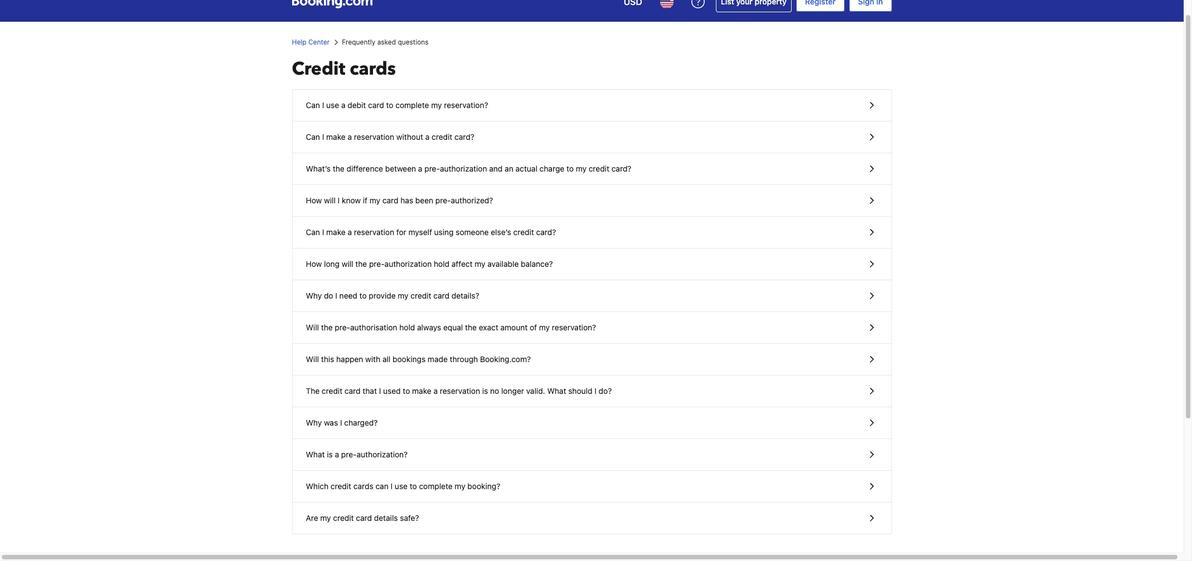 Task type: vqa. For each thing, say whether or not it's contained in the screenshot.
Can I use a debit card to complete my reservation?
yes



Task type: describe. For each thing, give the bounding box(es) containing it.
equal
[[443, 323, 463, 332]]

reservation for for
[[354, 228, 394, 237]]

of
[[530, 323, 537, 332]]

authorization?
[[357, 450, 408, 460]]

should
[[568, 386, 592, 396]]

made
[[428, 355, 448, 364]]

asked
[[377, 38, 396, 46]]

a right the between
[[418, 164, 422, 173]]

make inside 'button'
[[412, 386, 431, 396]]

what is a pre-authorization?
[[306, 450, 408, 460]]

will the pre-authorisation hold always equal the exact amount of my reservation? button
[[292, 312, 891, 344]]

someone
[[456, 228, 489, 237]]

reservation inside "the credit card that i used to make a reservation is no longer valid. what should i do?" 'button'
[[440, 386, 480, 396]]

can i make a reservation for myself using someone else's credit card? button
[[292, 217, 891, 249]]

balance?
[[521, 259, 553, 269]]

using
[[434, 228, 454, 237]]

how will i know if my card has been pre-authorized? button
[[292, 185, 891, 217]]

that
[[363, 386, 377, 396]]

affect
[[452, 259, 473, 269]]

i right that
[[379, 386, 381, 396]]

card left details
[[356, 514, 372, 523]]

i inside "can i make a reservation without a credit card?" button
[[322, 132, 324, 142]]

and
[[489, 164, 503, 173]]

the right the long
[[355, 259, 367, 269]]

charge
[[540, 164, 564, 173]]

frequently asked questions
[[342, 38, 429, 46]]

card left details?
[[434, 291, 450, 301]]

difference
[[347, 164, 383, 173]]

the left exact
[[465, 323, 477, 332]]

happen
[[336, 355, 363, 364]]

to for which credit cards can i use to complete my booking?
[[410, 482, 417, 491]]

are my credit card details safe? button
[[292, 503, 891, 534]]

pre- up the provide
[[369, 259, 385, 269]]

what inside button
[[306, 450, 325, 460]]

to right charge
[[567, 164, 574, 173]]

exact
[[479, 323, 498, 332]]

0 vertical spatial hold
[[434, 259, 450, 269]]

card? inside button
[[455, 132, 474, 142]]

credit
[[292, 57, 345, 81]]

card inside 'button'
[[345, 386, 361, 396]]

which credit cards can i use to complete my booking?
[[306, 482, 500, 491]]

will for will the pre-authorisation hold always equal the exact amount of my reservation?
[[306, 323, 319, 332]]

are my credit card details safe?
[[306, 514, 419, 523]]

safe?
[[400, 514, 419, 523]]

charged?
[[344, 418, 378, 428]]

else's
[[491, 228, 511, 237]]

booking.com online hotel reservations image
[[292, 0, 372, 8]]

0 vertical spatial authorization
[[440, 164, 487, 173]]

0 horizontal spatial will
[[324, 196, 336, 205]]

all
[[383, 355, 391, 364]]

can i make a reservation without a credit card? button
[[292, 122, 891, 153]]

help
[[292, 38, 306, 46]]

reservation for without
[[354, 132, 394, 142]]

card inside button
[[368, 100, 384, 110]]

a right without
[[425, 132, 430, 142]]

1 vertical spatial card?
[[612, 164, 632, 173]]

can i use a debit card to complete my reservation?
[[306, 100, 488, 110]]

why do i need to provide my credit card details? button
[[292, 280, 891, 312]]

why was i charged?
[[306, 418, 378, 428]]

do?
[[599, 386, 612, 396]]

the credit card that i used to make a reservation is no longer valid. what should i do?
[[306, 386, 612, 396]]

why for why do i need to provide my credit card details?
[[306, 291, 322, 301]]

between
[[385, 164, 416, 173]]

amount
[[501, 323, 528, 332]]

credit cards
[[292, 57, 396, 81]]

for
[[396, 228, 406, 237]]

will this happen with all bookings made through booking.com? button
[[292, 344, 891, 376]]

the credit card that i used to make a reservation is no longer valid. what should i do? button
[[292, 376, 891, 408]]

can i use a debit card to complete my reservation? button
[[292, 90, 891, 122]]

know
[[342, 196, 361, 205]]

used
[[383, 386, 401, 396]]

with
[[365, 355, 380, 364]]

are
[[306, 514, 318, 523]]

i inside why was i charged? button
[[340, 418, 342, 428]]

cards inside button
[[353, 482, 373, 491]]

how for how long will the pre-authorization hold affect my available balance?
[[306, 259, 322, 269]]

which credit cards can i use to complete my booking? button
[[292, 471, 891, 503]]

1 horizontal spatial card?
[[536, 228, 556, 237]]

credit inside 'what's the difference between a pre-authorization and an actual charge to my credit card?' button
[[589, 164, 609, 173]]

complete for card
[[396, 100, 429, 110]]

need
[[339, 291, 357, 301]]

what's the difference between a pre-authorization and an actual charge to my credit card? button
[[292, 153, 891, 185]]

how for how will i know if my card has been pre-authorized?
[[306, 196, 322, 205]]

a inside 'button'
[[434, 386, 438, 396]]

credit inside "the credit card that i used to make a reservation is no longer valid. what should i do?" 'button'
[[322, 386, 342, 396]]

what's
[[306, 164, 331, 173]]

authorized?
[[451, 196, 493, 205]]

longer
[[501, 386, 524, 396]]

this
[[321, 355, 334, 364]]

help center
[[292, 38, 330, 46]]

do
[[324, 291, 333, 301]]

use inside button
[[395, 482, 408, 491]]

1 horizontal spatial will
[[342, 259, 353, 269]]



Task type: locate. For each thing, give the bounding box(es) containing it.
card left that
[[345, 386, 361, 396]]

card?
[[455, 132, 474, 142], [612, 164, 632, 173], [536, 228, 556, 237]]

0 vertical spatial cards
[[350, 57, 396, 81]]

details?
[[452, 291, 479, 301]]

the
[[306, 386, 320, 396]]

a
[[341, 100, 345, 110], [348, 132, 352, 142], [425, 132, 430, 142], [418, 164, 422, 173], [348, 228, 352, 237], [434, 386, 438, 396], [335, 450, 339, 460]]

0 vertical spatial how
[[306, 196, 322, 205]]

2 will from the top
[[306, 355, 319, 364]]

can inside can i use a debit card to complete my reservation? button
[[306, 100, 320, 110]]

hold left 'affect'
[[434, 259, 450, 269]]

card left 'has'
[[382, 196, 398, 205]]

1 vertical spatial can
[[306, 132, 320, 142]]

how long will the pre-authorization hold affect my available balance? button
[[292, 249, 891, 280]]

help center button
[[292, 37, 330, 47]]

0 horizontal spatial authorization
[[385, 259, 432, 269]]

credit right the are
[[333, 514, 354, 523]]

is inside 'button'
[[482, 386, 488, 396]]

credit right the which
[[331, 482, 351, 491]]

what is a pre-authorization? button
[[292, 439, 891, 471]]

2 why from the top
[[306, 418, 322, 428]]

0 vertical spatial can
[[306, 100, 320, 110]]

is down 'was'
[[327, 450, 333, 460]]

0 vertical spatial use
[[326, 100, 339, 110]]

i left know
[[338, 196, 340, 205]]

authorization down "for"
[[385, 259, 432, 269]]

make for can i make a reservation without a credit card?
[[326, 132, 346, 142]]

0 horizontal spatial hold
[[399, 323, 415, 332]]

1 can from the top
[[306, 100, 320, 110]]

is left no
[[482, 386, 488, 396]]

a down debit
[[348, 132, 352, 142]]

reservation? inside button
[[444, 100, 488, 110]]

0 vertical spatial will
[[306, 323, 319, 332]]

booking.com?
[[480, 355, 531, 364]]

i right "do"
[[335, 291, 337, 301]]

booking?
[[468, 482, 500, 491]]

i inside why do i need to provide my credit card details? button
[[335, 291, 337, 301]]

i left debit
[[322, 100, 324, 110]]

1 horizontal spatial what
[[547, 386, 566, 396]]

without
[[396, 132, 423, 142]]

1 how from the top
[[306, 196, 322, 205]]

valid.
[[526, 386, 545, 396]]

a inside button
[[341, 100, 345, 110]]

complete up without
[[396, 100, 429, 110]]

credit inside why do i need to provide my credit card details? button
[[411, 291, 431, 301]]

cards left can
[[353, 482, 373, 491]]

questions
[[398, 38, 429, 46]]

credit right the else's
[[513, 228, 534, 237]]

1 vertical spatial make
[[326, 228, 346, 237]]

what's the difference between a pre-authorization and an actual charge to my credit card?
[[306, 164, 632, 173]]

through
[[450, 355, 478, 364]]

1 vertical spatial is
[[327, 450, 333, 460]]

center
[[308, 38, 330, 46]]

1 vertical spatial cards
[[353, 482, 373, 491]]

how long will the pre-authorization hold affect my available balance?
[[306, 259, 553, 269]]

debit
[[348, 100, 366, 110]]

can inside "can i make a reservation without a credit card?" button
[[306, 132, 320, 142]]

what up the which
[[306, 450, 325, 460]]

can
[[376, 482, 389, 491]]

1 vertical spatial complete
[[419, 482, 453, 491]]

0 vertical spatial is
[[482, 386, 488, 396]]

reservation inside "can i make a reservation without a credit card?" button
[[354, 132, 394, 142]]

1 vertical spatial will
[[342, 259, 353, 269]]

how down the what's
[[306, 196, 322, 205]]

pre- right been
[[435, 196, 451, 205]]

myself
[[409, 228, 432, 237]]

reservation? inside button
[[552, 323, 596, 332]]

0 vertical spatial why
[[306, 291, 322, 301]]

can for can i use a debit card to complete my reservation?
[[306, 100, 320, 110]]

to for can i use a debit card to complete my reservation?
[[386, 100, 393, 110]]

2 vertical spatial can
[[306, 228, 320, 237]]

1 vertical spatial authorization
[[385, 259, 432, 269]]

i up the what's
[[322, 132, 324, 142]]

can
[[306, 100, 320, 110], [306, 132, 320, 142], [306, 228, 320, 237]]

reservation left "for"
[[354, 228, 394, 237]]

credit inside the which credit cards can i use to complete my booking? button
[[331, 482, 351, 491]]

0 horizontal spatial what
[[306, 450, 325, 460]]

how
[[306, 196, 322, 205], [306, 259, 322, 269]]

to inside 'button'
[[403, 386, 410, 396]]

always
[[417, 323, 441, 332]]

why left "do"
[[306, 291, 322, 301]]

i inside the which credit cards can i use to complete my booking? button
[[391, 482, 393, 491]]

pre- down the need
[[335, 323, 350, 332]]

to inside button
[[386, 100, 393, 110]]

actual
[[516, 164, 538, 173]]

i inside how will i know if my card has been pre-authorized? button
[[338, 196, 340, 205]]

available
[[488, 259, 519, 269]]

1 vertical spatial why
[[306, 418, 322, 428]]

the up the this
[[321, 323, 333, 332]]

0 vertical spatial card?
[[455, 132, 474, 142]]

complete up safe?
[[419, 482, 453, 491]]

1 horizontal spatial use
[[395, 482, 408, 491]]

how will i know if my card has been pre-authorized?
[[306, 196, 493, 205]]

has
[[401, 196, 413, 205]]

will the pre-authorisation hold always equal the exact amount of my reservation?
[[306, 323, 596, 332]]

i up the long
[[322, 228, 324, 237]]

1 vertical spatial what
[[306, 450, 325, 460]]

cards
[[350, 57, 396, 81], [353, 482, 373, 491]]

details
[[374, 514, 398, 523]]

credit
[[432, 132, 452, 142], [589, 164, 609, 173], [513, 228, 534, 237], [411, 291, 431, 301], [322, 386, 342, 396], [331, 482, 351, 491], [333, 514, 354, 523]]

frequently
[[342, 38, 375, 46]]

make inside button
[[326, 132, 346, 142]]

1 vertical spatial reservation?
[[552, 323, 596, 332]]

if
[[363, 196, 368, 205]]

pre- right the between
[[425, 164, 440, 173]]

to right used
[[403, 386, 410, 396]]

0 horizontal spatial use
[[326, 100, 339, 110]]

0 vertical spatial reservation?
[[444, 100, 488, 110]]

1 vertical spatial how
[[306, 259, 322, 269]]

use inside button
[[326, 100, 339, 110]]

pre- down why was i charged? on the bottom left of the page
[[341, 450, 357, 460]]

the right the what's
[[333, 164, 344, 173]]

1 vertical spatial will
[[306, 355, 319, 364]]

which
[[306, 482, 328, 491]]

i inside can i make a reservation for myself using someone else's credit card? button
[[322, 228, 324, 237]]

make right used
[[412, 386, 431, 396]]

credit up always
[[411, 291, 431, 301]]

an
[[505, 164, 513, 173]]

authorization left and
[[440, 164, 487, 173]]

2 vertical spatial make
[[412, 386, 431, 396]]

authorization
[[440, 164, 487, 173], [385, 259, 432, 269]]

is inside button
[[327, 450, 333, 460]]

make up the what's
[[326, 132, 346, 142]]

authorisation
[[350, 323, 397, 332]]

hold left always
[[399, 323, 415, 332]]

complete
[[396, 100, 429, 110], [419, 482, 453, 491]]

2 vertical spatial reservation
[[440, 386, 480, 396]]

1 why from the top
[[306, 291, 322, 301]]

complete for use
[[419, 482, 453, 491]]

will right the long
[[342, 259, 353, 269]]

bookings
[[393, 355, 426, 364]]

card? up the balance?
[[536, 228, 556, 237]]

to up can i make a reservation without a credit card?
[[386, 100, 393, 110]]

0 vertical spatial reservation
[[354, 132, 394, 142]]

why left 'was'
[[306, 418, 322, 428]]

what right the valid.
[[547, 386, 566, 396]]

can inside can i make a reservation for myself using someone else's credit card? button
[[306, 228, 320, 237]]

2 vertical spatial card?
[[536, 228, 556, 237]]

1 horizontal spatial reservation?
[[552, 323, 596, 332]]

will left know
[[324, 196, 336, 205]]

will this happen with all bookings made through booking.com?
[[306, 355, 531, 364]]

can for can i make a reservation for myself using someone else's credit card?
[[306, 228, 320, 237]]

what
[[547, 386, 566, 396], [306, 450, 325, 460]]

credit inside can i make a reservation for myself using someone else's credit card? button
[[513, 228, 534, 237]]

i right 'was'
[[340, 418, 342, 428]]

1 horizontal spatial authorization
[[440, 164, 487, 173]]

to right the need
[[359, 291, 367, 301]]

will for will this happen with all bookings made through booking.com?
[[306, 355, 319, 364]]

will
[[324, 196, 336, 205], [342, 259, 353, 269]]

a down why was i charged? on the bottom left of the page
[[335, 450, 339, 460]]

can i make a reservation without a credit card?
[[306, 132, 474, 142]]

hold
[[434, 259, 450, 269], [399, 323, 415, 332]]

use right can
[[395, 482, 408, 491]]

will inside button
[[306, 355, 319, 364]]

credit inside "can i make a reservation without a credit card?" button
[[432, 132, 452, 142]]

i left do?
[[595, 386, 597, 396]]

use
[[326, 100, 339, 110], [395, 482, 408, 491]]

provide
[[369, 291, 396, 301]]

1 vertical spatial reservation
[[354, 228, 394, 237]]

card? down "can i make a reservation without a credit card?" button on the top of the page
[[612, 164, 632, 173]]

0 horizontal spatial reservation?
[[444, 100, 488, 110]]

credit right the
[[322, 386, 342, 396]]

3 can from the top
[[306, 228, 320, 237]]

0 vertical spatial make
[[326, 132, 346, 142]]

0 vertical spatial will
[[324, 196, 336, 205]]

make for can i make a reservation for myself using someone else's credit card?
[[326, 228, 346, 237]]

i
[[322, 100, 324, 110], [322, 132, 324, 142], [338, 196, 340, 205], [322, 228, 324, 237], [335, 291, 337, 301], [379, 386, 381, 396], [595, 386, 597, 396], [340, 418, 342, 428], [391, 482, 393, 491]]

complete inside can i use a debit card to complete my reservation? button
[[396, 100, 429, 110]]

0 vertical spatial what
[[547, 386, 566, 396]]

1 horizontal spatial hold
[[434, 259, 450, 269]]

why for why was i charged?
[[306, 418, 322, 428]]

reservation inside can i make a reservation for myself using someone else's credit card? button
[[354, 228, 394, 237]]

credit down "can i make a reservation without a credit card?" button on the top of the page
[[589, 164, 609, 173]]

1 horizontal spatial is
[[482, 386, 488, 396]]

cards down frequently asked questions
[[350, 57, 396, 81]]

a left debit
[[341, 100, 345, 110]]

long
[[324, 259, 340, 269]]

complete inside the which credit cards can i use to complete my booking? button
[[419, 482, 453, 491]]

why do i need to provide my credit card details?
[[306, 291, 479, 301]]

reservation up 'difference'
[[354, 132, 394, 142]]

reservation down through
[[440, 386, 480, 396]]

1 vertical spatial hold
[[399, 323, 415, 332]]

no
[[490, 386, 499, 396]]

what inside 'button'
[[547, 386, 566, 396]]

will inside button
[[306, 323, 319, 332]]

to right can
[[410, 482, 417, 491]]

pre-
[[425, 164, 440, 173], [435, 196, 451, 205], [369, 259, 385, 269], [335, 323, 350, 332], [341, 450, 357, 460]]

0 horizontal spatial card?
[[455, 132, 474, 142]]

can i make a reservation for myself using someone else's credit card?
[[306, 228, 556, 237]]

i right can
[[391, 482, 393, 491]]

my inside button
[[431, 100, 442, 110]]

card? up the what's the difference between a pre-authorization and an actual charge to my credit card?
[[455, 132, 474, 142]]

credit right without
[[432, 132, 452, 142]]

i inside can i use a debit card to complete my reservation? button
[[322, 100, 324, 110]]

was
[[324, 418, 338, 428]]

why
[[306, 291, 322, 301], [306, 418, 322, 428]]

card
[[368, 100, 384, 110], [382, 196, 398, 205], [434, 291, 450, 301], [345, 386, 361, 396], [356, 514, 372, 523]]

0 horizontal spatial is
[[327, 450, 333, 460]]

reservation?
[[444, 100, 488, 110], [552, 323, 596, 332]]

2 horizontal spatial card?
[[612, 164, 632, 173]]

0 vertical spatial complete
[[396, 100, 429, 110]]

1 will from the top
[[306, 323, 319, 332]]

use left debit
[[326, 100, 339, 110]]

a down know
[[348, 228, 352, 237]]

why was i charged? button
[[292, 408, 891, 439]]

credit inside are my credit card details safe? button
[[333, 514, 354, 523]]

2 how from the top
[[306, 259, 322, 269]]

make inside button
[[326, 228, 346, 237]]

how left the long
[[306, 259, 322, 269]]

card right debit
[[368, 100, 384, 110]]

to for the credit card that i used to make a reservation is no longer valid. what should i do?
[[403, 386, 410, 396]]

a down the made
[[434, 386, 438, 396]]

been
[[415, 196, 433, 205]]

make up the long
[[326, 228, 346, 237]]

can for can i make a reservation without a credit card?
[[306, 132, 320, 142]]

2 can from the top
[[306, 132, 320, 142]]

1 vertical spatial use
[[395, 482, 408, 491]]



